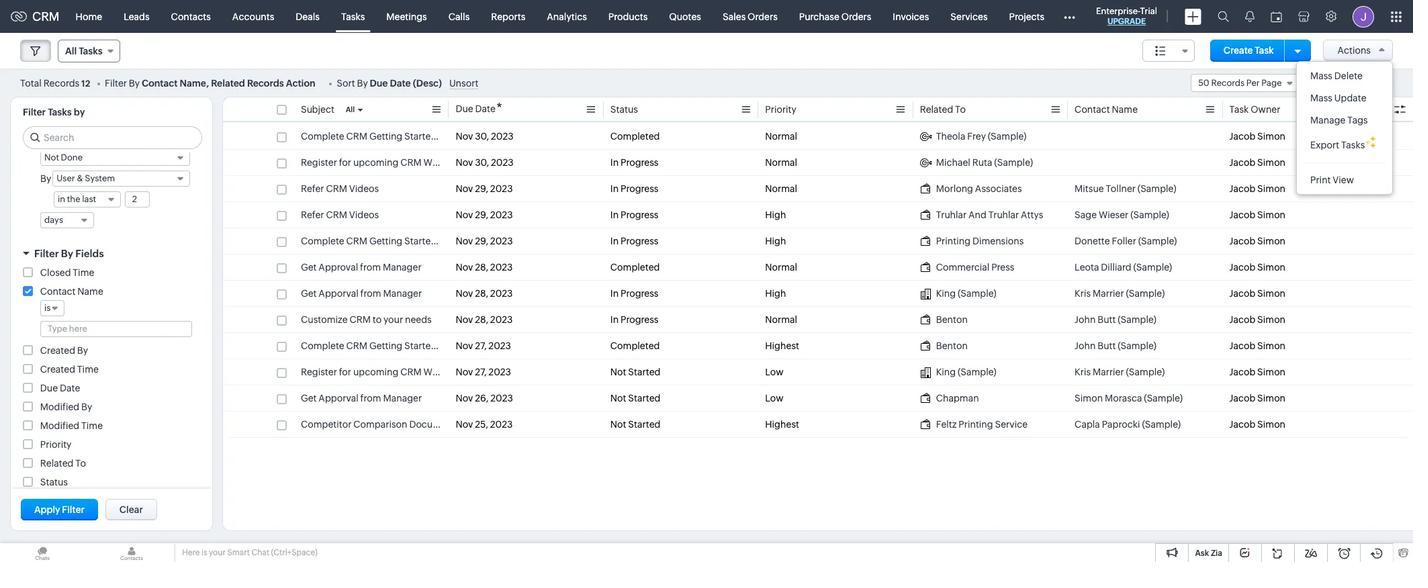 Task type: describe. For each thing, give the bounding box(es) containing it.
deals
[[296, 11, 320, 22]]

tasks for all tasks
[[79, 46, 103, 56]]

high for truhlar and truhlar attys
[[765, 210, 786, 220]]

(ctrl+space)
[[271, 548, 318, 558]]

1 horizontal spatial related to
[[920, 104, 966, 115]]

simon for leota dilliard (sample) link
[[1257, 262, 1286, 273]]

1 vertical spatial name
[[77, 286, 103, 297]]

getting for nov 27, 2023
[[369, 341, 403, 351]]

ask
[[1195, 549, 1209, 558]]

signals element
[[1237, 0, 1263, 33]]

complete crm getting started steps link for nov 30, 2023
[[301, 130, 462, 143]]

not for get apporval from manager
[[610, 393, 626, 404]]

register for upcoming crm webinars for nov 30, 2023
[[301, 157, 465, 168]]

for for nov 27, 2023
[[339, 367, 351, 377]]

getting for nov 30, 2023
[[369, 131, 403, 142]]

jacob simon for kris marrier (sample) 'link' associated with low
[[1230, 367, 1286, 377]]

6 in progress from the top
[[610, 314, 659, 325]]

print view
[[1310, 175, 1354, 185]]

the
[[67, 194, 80, 204]]

commercial press
[[936, 262, 1015, 273]]

created for created by
[[40, 345, 75, 356]]

create task button
[[1210, 40, 1287, 62]]

associates
[[975, 183, 1022, 194]]

services
[[951, 11, 988, 22]]

mitsue
[[1075, 183, 1104, 194]]

clear
[[119, 504, 143, 515]]

2 jacob from the top
[[1230, 157, 1256, 168]]

get apporval from manager link for nov 28, 2023
[[301, 287, 442, 300]]

refer for high
[[301, 210, 324, 220]]

2 vertical spatial contact
[[40, 286, 76, 297]]

due date *
[[456, 100, 503, 116]]

29, for high
[[475, 210, 488, 220]]

2 jacob simon from the top
[[1230, 157, 1286, 168]]

nov 30, 2023
[[456, 157, 514, 168]]

1 horizontal spatial contact
[[142, 78, 178, 88]]

not inside field
[[44, 152, 59, 163]]

filter by fields button
[[11, 242, 212, 265]]

name,
[[180, 78, 209, 88]]

nov 29, 2023 for normal
[[456, 183, 513, 194]]

capla paprocki (sample)
[[1075, 419, 1181, 430]]

high for king (sample)
[[765, 288, 786, 299]]

progress for printing
[[621, 236, 659, 247]]

8 nov from the top
[[456, 314, 473, 325]]

not done
[[44, 152, 83, 163]]

contacts
[[171, 11, 211, 22]]

1 30, from the top
[[475, 131, 489, 142]]

competitor comparison document link
[[301, 418, 456, 431]]

jacob simon for leota dilliard (sample) link
[[1230, 262, 1286, 273]]

jacob simon for simon morasca (sample) link
[[1230, 393, 1286, 404]]

printing inside printing dimensions 'link'
[[936, 236, 971, 247]]

search element
[[1210, 0, 1237, 33]]

leads
[[124, 11, 150, 22]]

contacts image
[[89, 543, 174, 562]]

filter for filter by contact name, related records action
[[105, 78, 127, 88]]

nov 28, 2023 for get apporval from manager
[[456, 288, 513, 299]]

here is your smart chat (ctrl+space)
[[182, 548, 318, 558]]

theola frey (sample)
[[936, 131, 1027, 142]]

refer crm videos for normal
[[301, 183, 379, 194]]

manager for in
[[383, 288, 422, 299]]

simon for john butt (sample) link related to highest
[[1257, 341, 1286, 351]]

closed
[[40, 267, 71, 278]]

records for 50
[[1211, 78, 1245, 88]]

0 horizontal spatial related
[[40, 458, 73, 469]]

1 nov from the top
[[456, 131, 473, 142]]

normal for morlong
[[765, 183, 797, 194]]

simon for simon morasca (sample) link
[[1257, 393, 1286, 404]]

in progress for king
[[610, 288, 659, 299]]

john butt (sample) link for highest
[[1075, 339, 1216, 353]]

in for morlong
[[610, 183, 619, 194]]

nov 26, 2023
[[456, 393, 513, 404]]

by for filter by fields
[[61, 248, 73, 259]]

and
[[969, 210, 987, 220]]

in the last field
[[54, 191, 121, 208]]

2 completed from the top
[[610, 262, 660, 273]]

view
[[1333, 175, 1354, 185]]

task owner
[[1230, 104, 1281, 115]]

11 jacob from the top
[[1230, 393, 1256, 404]]

all for all tasks
[[65, 46, 77, 56]]

Other Modules field
[[1055, 6, 1084, 27]]

normal for michael
[[765, 157, 797, 168]]

your inside row group
[[384, 314, 403, 325]]

capla
[[1075, 419, 1100, 430]]

3 not started from the top
[[610, 419, 661, 430]]

time for created time
[[77, 364, 99, 375]]

28, for get apporval from manager
[[475, 288, 488, 299]]

from for not
[[360, 393, 381, 404]]

document
[[409, 419, 456, 430]]

products link
[[598, 0, 658, 33]]

is inside is field
[[44, 303, 51, 313]]

4 nov from the top
[[456, 210, 473, 220]]

king for high
[[936, 288, 956, 299]]

2 27, from the top
[[475, 367, 487, 377]]

morasca
[[1105, 393, 1142, 404]]

complete crm getting started steps nov 29, 2023
[[301, 236, 513, 247]]

mass for mass delete
[[1310, 71, 1333, 81]]

7 nov from the top
[[456, 288, 473, 299]]

upcoming for nov 27, 2023
[[353, 367, 399, 377]]

1 horizontal spatial status
[[610, 104, 638, 115]]

mitsue tollner (sample) link
[[1075, 182, 1216, 195]]

reports link
[[480, 0, 536, 33]]

highest for not started
[[765, 419, 799, 430]]

webinars for nov 30, 2023
[[424, 157, 465, 168]]

truhlar and truhlar attys link
[[920, 208, 1061, 222]]

tasks link
[[330, 0, 376, 33]]

5 normal from the top
[[765, 314, 797, 325]]

king for low
[[936, 367, 956, 377]]

simon morasca (sample) link
[[1075, 392, 1216, 405]]

sales
[[723, 11, 746, 22]]

king (sample) for high
[[936, 288, 997, 299]]

register for nov 30, 2023
[[301, 157, 337, 168]]

competitor
[[301, 419, 352, 430]]

tasks inside tasks link
[[341, 11, 365, 22]]

john butt (sample) for normal
[[1075, 314, 1157, 325]]

complete crm getting started steps link for nov 29, 2023
[[301, 234, 462, 248]]

6 progress from the top
[[621, 314, 659, 325]]

press
[[992, 262, 1015, 273]]

fields
[[75, 248, 104, 259]]

3 jacob from the top
[[1230, 183, 1256, 194]]

morlong associates
[[936, 183, 1022, 194]]

analytics link
[[536, 0, 598, 33]]

theola frey (sample) link
[[920, 130, 1061, 143]]

25,
[[475, 419, 488, 430]]

11 nov from the top
[[456, 393, 473, 404]]

customize crm to your needs
[[301, 314, 432, 325]]

signals image
[[1245, 11, 1255, 22]]

2 30, from the top
[[475, 157, 489, 168]]

services link
[[940, 0, 999, 33]]

0 vertical spatial to
[[955, 104, 966, 115]]

0 vertical spatial due
[[370, 78, 388, 88]]

created by
[[40, 345, 88, 356]]

6 jacob from the top
[[1230, 262, 1256, 273]]

sage
[[1075, 210, 1097, 220]]

manage
[[1310, 115, 1346, 126]]

(sample) inside "link"
[[1131, 210, 1169, 220]]

chapman link
[[920, 392, 1061, 405]]

simon morasca (sample)
[[1075, 393, 1183, 404]]

register for upcoming crm webinars link for nov 27, 2023
[[301, 365, 465, 379]]

5 nov from the top
[[456, 236, 473, 247]]

0 horizontal spatial to
[[75, 458, 86, 469]]

All Tasks field
[[58, 40, 120, 62]]

Not Done field
[[40, 150, 190, 166]]

date for due date *
[[475, 103, 496, 114]]

tags
[[1348, 115, 1368, 126]]

home link
[[65, 0, 113, 33]]

update
[[1335, 93, 1367, 103]]

donette foller (sample)
[[1075, 236, 1177, 247]]

1 horizontal spatial related
[[211, 78, 245, 88]]

action
[[286, 78, 315, 88]]

2 horizontal spatial contact
[[1075, 104, 1110, 115]]

1 horizontal spatial name
[[1112, 104, 1138, 115]]

row group containing complete crm getting started steps
[[223, 124, 1413, 438]]

jacob simon for donette foller (sample) link
[[1230, 236, 1286, 247]]

1 jacob from the top
[[1230, 131, 1256, 142]]

videos for normal
[[349, 183, 379, 194]]

in for michael
[[610, 157, 619, 168]]

filter inside button
[[62, 504, 85, 515]]

closed time
[[40, 267, 94, 278]]

quotes link
[[658, 0, 712, 33]]

refer crm videos link for high
[[301, 208, 442, 222]]

in progress for truhlar
[[610, 210, 659, 220]]

Search text field
[[24, 127, 202, 148]]

kris marrier (sample) link for low
[[1075, 365, 1216, 379]]

printing dimensions
[[936, 236, 1024, 247]]

simon for john butt (sample) link related to normal
[[1257, 314, 1286, 325]]

system
[[85, 173, 115, 183]]

days field
[[40, 212, 94, 228]]

6 in from the top
[[610, 314, 619, 325]]

manager for not
[[383, 393, 422, 404]]

deals link
[[285, 0, 330, 33]]

michael
[[936, 157, 970, 168]]

service
[[995, 419, 1028, 430]]

0 vertical spatial date
[[390, 78, 411, 88]]

sort
[[337, 78, 355, 88]]

0 horizontal spatial priority
[[40, 439, 71, 450]]

wieser
[[1099, 210, 1129, 220]]

1 jacob simon from the top
[[1230, 131, 1286, 142]]

accounts
[[232, 11, 274, 22]]

highest for completed
[[765, 341, 799, 351]]

all tasks
[[65, 46, 103, 56]]

5 jacob from the top
[[1230, 236, 1256, 247]]

theola
[[936, 131, 966, 142]]

all for all
[[346, 105, 355, 114]]

Type here text field
[[41, 322, 191, 337]]

home
[[76, 11, 102, 22]]

1 vertical spatial task
[[1230, 104, 1249, 115]]

profile element
[[1345, 0, 1382, 33]]

1 horizontal spatial is
[[201, 548, 207, 558]]

mass update
[[1310, 93, 1367, 103]]

0 vertical spatial contact name
[[1075, 104, 1138, 115]]

26,
[[475, 393, 489, 404]]

frey
[[967, 131, 986, 142]]

delete
[[1335, 71, 1363, 81]]

2 truhlar from the left
[[989, 210, 1019, 220]]

created for created time
[[40, 364, 75, 375]]

normal for commercial
[[765, 262, 797, 273]]

0 horizontal spatial contact name
[[40, 286, 103, 297]]

zia
[[1211, 549, 1222, 558]]

in the last
[[58, 194, 96, 204]]

completed for complete crm getting started steps nov 27, 2023
[[610, 341, 660, 351]]

kris marrier (sample) for low
[[1075, 367, 1165, 377]]

contacts link
[[160, 0, 222, 33]]

get approval from manager
[[301, 262, 422, 273]]

8 jacob from the top
[[1230, 314, 1256, 325]]

due date
[[40, 383, 80, 394]]

invoices
[[893, 11, 929, 22]]

1 horizontal spatial records
[[247, 78, 284, 88]]

create menu image
[[1185, 8, 1202, 25]]

4 jacob from the top
[[1230, 210, 1256, 220]]

28, for get approval from manager
[[475, 262, 488, 273]]

completed for complete crm getting started steps nov 30, 2023
[[610, 131, 660, 142]]

needs
[[405, 314, 432, 325]]

get apporval from manager for nov 28, 2023
[[301, 288, 422, 299]]

kris marrier (sample) link for high
[[1075, 287, 1216, 300]]

register for upcoming crm webinars link for nov 30, 2023
[[301, 156, 465, 169]]

28, for customize crm to your needs
[[475, 314, 488, 325]]

orders for sales orders
[[748, 11, 778, 22]]

create menu element
[[1177, 0, 1210, 33]]

low for king (sample)
[[765, 367, 784, 377]]

&
[[77, 173, 83, 183]]

last
[[82, 194, 96, 204]]

jacob simon for john butt (sample) link related to normal
[[1230, 314, 1286, 325]]

projects
[[1009, 11, 1045, 22]]

by left user
[[40, 173, 51, 184]]



Task type: vqa. For each thing, say whether or not it's contained in the screenshot.


Task type: locate. For each thing, give the bounding box(es) containing it.
1 vertical spatial marrier
[[1093, 367, 1124, 377]]

calendar image
[[1271, 11, 1282, 22]]

0 horizontal spatial contact
[[40, 286, 76, 297]]

1 horizontal spatial to
[[955, 104, 966, 115]]

mass inside mass update link
[[1310, 93, 1333, 103]]

1 vertical spatial modified
[[40, 420, 79, 431]]

register for upcoming crm webinars down complete crm getting started steps nov 30, 2023
[[301, 157, 465, 168]]

12 up by
[[81, 78, 90, 88]]

tasks down home link on the left of page
[[79, 46, 103, 56]]

all down sort
[[346, 105, 355, 114]]

12 right -
[[1331, 78, 1340, 88]]

chats image
[[0, 543, 85, 562]]

row group
[[223, 124, 1413, 438]]

1 vertical spatial steps
[[439, 236, 462, 247]]

nov 29, 2023 for high
[[456, 210, 513, 220]]

progress
[[621, 157, 659, 168], [621, 183, 659, 194], [621, 210, 659, 220], [621, 236, 659, 247], [621, 288, 659, 299], [621, 314, 659, 325]]

due up "modified by"
[[40, 383, 58, 394]]

due right sort
[[370, 78, 388, 88]]

2 vertical spatial related
[[40, 458, 73, 469]]

0 vertical spatial nov 29, 2023
[[456, 183, 513, 194]]

modified down "modified by"
[[40, 420, 79, 431]]

1 butt from the top
[[1098, 314, 1116, 325]]

4 in from the top
[[610, 236, 619, 247]]

get left approval on the top of page
[[301, 262, 317, 273]]

get up competitor
[[301, 393, 317, 404]]

king up the chapman
[[936, 367, 956, 377]]

tasks left by
[[48, 107, 72, 118]]

filter right apply
[[62, 504, 85, 515]]

0 horizontal spatial records
[[43, 78, 79, 88]]

upcoming down complete crm getting started steps nov 30, 2023
[[353, 157, 399, 168]]

10 nov from the top
[[456, 367, 473, 377]]

2 mass from the top
[[1310, 93, 1333, 103]]

0 vertical spatial refer
[[301, 183, 324, 194]]

time down "modified by"
[[81, 420, 103, 431]]

complete crm getting started steps link down the sort by due date (desc)
[[301, 130, 462, 143]]

1 nov 29, 2023 from the top
[[456, 183, 513, 194]]

2 vertical spatial from
[[360, 393, 381, 404]]

2 upcoming from the top
[[353, 367, 399, 377]]

john
[[1075, 314, 1096, 325], [1075, 341, 1096, 351]]

modified for modified by
[[40, 402, 79, 412]]

king (sample) down commercial
[[936, 288, 997, 299]]

0 horizontal spatial name
[[77, 286, 103, 297]]

2 nov from the top
[[456, 157, 473, 168]]

1 refer crm videos link from the top
[[301, 182, 442, 195]]

customize crm to your needs link
[[301, 313, 442, 326]]

1 horizontal spatial date
[[390, 78, 411, 88]]

complete for complete crm getting started steps nov 29, 2023
[[301, 236, 344, 247]]

commercial
[[936, 262, 990, 273]]

50 records per page
[[1198, 78, 1282, 88]]

task right create
[[1255, 45, 1274, 56]]

register down subject
[[301, 157, 337, 168]]

3 completed from the top
[[610, 341, 660, 351]]

0 vertical spatial related to
[[920, 104, 966, 115]]

king down commercial
[[936, 288, 956, 299]]

get for in
[[301, 288, 317, 299]]

upcoming down complete crm getting started steps nov 27, 2023
[[353, 367, 399, 377]]

records up filter tasks by
[[43, 78, 79, 88]]

butt down dilliard
[[1098, 314, 1116, 325]]

jacob simon for the mitsue tollner (sample) link
[[1230, 183, 1286, 194]]

0 vertical spatial related
[[211, 78, 245, 88]]

feltz printing service
[[936, 419, 1028, 430]]

1 not started from the top
[[610, 367, 661, 377]]

kris down leota
[[1075, 288, 1091, 299]]

2 not started from the top
[[610, 393, 661, 404]]

normal for theola
[[765, 131, 797, 142]]

sales orders link
[[712, 0, 788, 33]]

started
[[404, 131, 437, 142], [404, 236, 437, 247], [404, 341, 437, 351], [628, 367, 661, 377], [628, 393, 661, 404], [628, 419, 661, 430]]

4 in progress from the top
[[610, 236, 659, 247]]

done
[[61, 152, 83, 163]]

date down created time
[[60, 383, 80, 394]]

None text field
[[126, 192, 149, 207]]

*
[[496, 100, 503, 116]]

marrier for low
[[1093, 367, 1124, 377]]

marrier down dilliard
[[1093, 288, 1124, 299]]

1 vertical spatial not started
[[610, 393, 661, 404]]

4 progress from the top
[[621, 236, 659, 247]]

michael ruta (sample) link
[[920, 156, 1061, 169]]

0 vertical spatial get apporval from manager
[[301, 288, 422, 299]]

1 vertical spatial 30,
[[475, 157, 489, 168]]

register
[[301, 157, 337, 168], [301, 367, 337, 377]]

donette foller (sample) link
[[1075, 234, 1216, 248]]

ask zia
[[1195, 549, 1222, 558]]

related to down modified time
[[40, 458, 86, 469]]

all inside "all tasks" field
[[65, 46, 77, 56]]

john for highest
[[1075, 341, 1096, 351]]

in for king
[[610, 288, 619, 299]]

progress for truhlar
[[621, 210, 659, 220]]

modified time
[[40, 420, 103, 431]]

1 vertical spatial related to
[[40, 458, 86, 469]]

kris marrier (sample) link up simon morasca (sample) link
[[1075, 365, 1216, 379]]

subject
[[301, 104, 334, 115]]

date left (desc)
[[390, 78, 411, 88]]

0 vertical spatial 30,
[[475, 131, 489, 142]]

kris for high
[[1075, 288, 1091, 299]]

products
[[608, 11, 648, 22]]

11 jacob simon from the top
[[1230, 393, 1286, 404]]

0 vertical spatial 27,
[[475, 341, 487, 351]]

2 register for upcoming crm webinars from the top
[[301, 367, 465, 377]]

getting up get approval from manager "link"
[[369, 236, 403, 247]]

task inside button
[[1255, 45, 1274, 56]]

time for modified time
[[81, 420, 103, 431]]

7 jacob from the top
[[1230, 288, 1256, 299]]

2 vertical spatial date
[[60, 383, 80, 394]]

0 vertical spatial from
[[360, 262, 381, 273]]

1 webinars from the top
[[424, 157, 465, 168]]

1 orders from the left
[[748, 11, 778, 22]]

orders right purchase
[[841, 11, 871, 22]]

3 complete from the top
[[301, 341, 344, 351]]

jacob simon for sage wieser (sample) "link"
[[1230, 210, 1286, 220]]

2 complete from the top
[[301, 236, 344, 247]]

steps for nov 30, 2023
[[439, 131, 462, 142]]

1 vertical spatial king (sample)
[[936, 367, 997, 377]]

1 vertical spatial nov 29, 2023
[[456, 210, 513, 220]]

0 vertical spatial webinars
[[424, 157, 465, 168]]

3 get from the top
[[301, 393, 317, 404]]

get for not
[[301, 393, 317, 404]]

10 jacob from the top
[[1230, 367, 1256, 377]]

0 vertical spatial register
[[301, 157, 337, 168]]

attys
[[1021, 210, 1043, 220]]

is right here
[[201, 548, 207, 558]]

due inside due date *
[[456, 103, 473, 114]]

webinars for nov 27, 2023
[[424, 367, 465, 377]]

1 vertical spatial due
[[456, 103, 473, 114]]

0 vertical spatial kris marrier (sample)
[[1075, 288, 1165, 299]]

2 king (sample) link from the top
[[920, 365, 1061, 379]]

get apporval from manager
[[301, 288, 422, 299], [301, 393, 422, 404]]

leads link
[[113, 0, 160, 33]]

in for printing
[[610, 236, 619, 247]]

0 vertical spatial register for upcoming crm webinars
[[301, 157, 465, 168]]

1 truhlar from the left
[[936, 210, 967, 220]]

1 horizontal spatial due
[[370, 78, 388, 88]]

truhlar left the and
[[936, 210, 967, 220]]

0 vertical spatial 29,
[[475, 183, 488, 194]]

2 butt from the top
[[1098, 341, 1116, 351]]

simon
[[1257, 131, 1286, 142], [1257, 157, 1286, 168], [1257, 183, 1286, 194], [1257, 210, 1286, 220], [1257, 236, 1286, 247], [1257, 262, 1286, 273], [1257, 288, 1286, 299], [1257, 314, 1286, 325], [1257, 341, 1286, 351], [1257, 367, 1286, 377], [1075, 393, 1103, 404], [1257, 393, 1286, 404], [1257, 419, 1286, 430]]

john butt (sample) link for normal
[[1075, 313, 1216, 326]]

by up search text box
[[129, 78, 140, 88]]

1 mass from the top
[[1310, 71, 1333, 81]]

1 normal from the top
[[765, 131, 797, 142]]

0 vertical spatial mass
[[1310, 71, 1333, 81]]

1 vertical spatial butt
[[1098, 341, 1116, 351]]

1 vertical spatial apporval
[[319, 393, 359, 404]]

0 vertical spatial low
[[765, 367, 784, 377]]

by up created time
[[77, 345, 88, 356]]

accounts link
[[222, 0, 285, 33]]

2 from from the top
[[360, 288, 381, 299]]

getting for nov 29, 2023
[[369, 236, 403, 247]]

register for upcoming crm webinars link down complete crm getting started steps nov 30, 2023
[[301, 156, 465, 169]]

2 get apporval from manager link from the top
[[301, 392, 442, 405]]

1 register for upcoming crm webinars from the top
[[301, 157, 465, 168]]

records inside field
[[1211, 78, 1245, 88]]

2 kris from the top
[[1075, 367, 1091, 377]]

enterprise-trial upgrade
[[1096, 6, 1157, 26]]

tasks inside "all tasks" field
[[79, 46, 103, 56]]

2 normal from the top
[[765, 157, 797, 168]]

kris for low
[[1075, 367, 1091, 377]]

benton
[[936, 314, 968, 325], [936, 341, 968, 351]]

2 vertical spatial getting
[[369, 341, 403, 351]]

filter up closed
[[34, 248, 59, 259]]

1 register for upcoming crm webinars link from the top
[[301, 156, 465, 169]]

2 marrier from the top
[[1093, 367, 1124, 377]]

high for printing dimensions
[[765, 236, 786, 247]]

due for due date *
[[456, 103, 473, 114]]

butt for normal
[[1098, 314, 1116, 325]]

1 vertical spatial register
[[301, 367, 337, 377]]

donette
[[1075, 236, 1110, 247]]

not for register for upcoming crm webinars
[[610, 367, 626, 377]]

0 vertical spatial status
[[610, 104, 638, 115]]

2 horizontal spatial related
[[920, 104, 953, 115]]

0 vertical spatial contact
[[142, 78, 178, 88]]

highest
[[765, 341, 799, 351], [765, 419, 799, 430]]

date inside due date *
[[475, 103, 496, 114]]

1 vertical spatial mass
[[1310, 93, 1333, 103]]

by up modified time
[[81, 402, 92, 412]]

projects link
[[999, 0, 1055, 33]]

1 progress from the top
[[621, 157, 659, 168]]

1 vertical spatial printing
[[959, 419, 993, 430]]

0 horizontal spatial status
[[40, 477, 68, 488]]

2 king from the top
[[936, 367, 956, 377]]

low for chapman
[[765, 393, 784, 404]]

50 Records Per Page field
[[1191, 74, 1299, 92]]

(sample)
[[988, 131, 1027, 142], [994, 157, 1033, 168], [1138, 183, 1177, 194], [1131, 210, 1169, 220], [1138, 236, 1177, 247], [1133, 262, 1172, 273], [958, 288, 997, 299], [1126, 288, 1165, 299], [1118, 314, 1157, 325], [1118, 341, 1157, 351], [958, 367, 997, 377], [1126, 367, 1165, 377], [1144, 393, 1183, 404], [1142, 419, 1181, 430]]

dilliard
[[1101, 262, 1132, 273]]

truhlar right the and
[[989, 210, 1019, 220]]

1 getting from the top
[[369, 131, 403, 142]]

1 vertical spatial high
[[765, 236, 786, 247]]

2 nov 28, 2023 from the top
[[456, 288, 513, 299]]

all
[[65, 46, 77, 56], [346, 105, 355, 114]]

kris marrier (sample) up 'morasca'
[[1075, 367, 1165, 377]]

printing up commercial
[[936, 236, 971, 247]]

simon for donette foller (sample) link
[[1257, 236, 1286, 247]]

king (sample) link for low
[[920, 365, 1061, 379]]

videos for high
[[349, 210, 379, 220]]

apporval down approval on the top of page
[[319, 288, 359, 299]]

7 jacob simon from the top
[[1230, 288, 1286, 299]]

from inside "link"
[[360, 262, 381, 273]]

task left owner
[[1230, 104, 1249, 115]]

benton link for normal
[[920, 313, 1061, 326]]

marrier up 'morasca'
[[1093, 367, 1124, 377]]

in
[[610, 157, 619, 168], [610, 183, 619, 194], [610, 210, 619, 220], [610, 236, 619, 247], [610, 288, 619, 299], [610, 314, 619, 325]]

marrier for high
[[1093, 288, 1124, 299]]

marrier
[[1093, 288, 1124, 299], [1093, 367, 1124, 377]]

records left action
[[247, 78, 284, 88]]

register for upcoming crm webinars link down complete crm getting started steps nov 27, 2023
[[301, 365, 465, 379]]

webinars down complete crm getting started steps nov 27, 2023
[[424, 367, 465, 377]]

1 kris marrier (sample) link from the top
[[1075, 287, 1216, 300]]

3 complete crm getting started steps link from the top
[[301, 339, 462, 353]]

1 vertical spatial webinars
[[424, 367, 465, 377]]

leota dilliard (sample) link
[[1075, 261, 1216, 274]]

nov 28, 2023 for get approval from manager
[[456, 262, 513, 273]]

3 nov 28, 2023 from the top
[[456, 314, 513, 325]]

to
[[955, 104, 966, 115], [75, 458, 86, 469]]

kris up capla
[[1075, 367, 1091, 377]]

get inside "link"
[[301, 262, 317, 273]]

manager inside get approval from manager "link"
[[383, 262, 422, 273]]

0 vertical spatial priority
[[765, 104, 797, 115]]

mass inside 'mass delete' link
[[1310, 71, 1333, 81]]

1 apporval from the top
[[319, 288, 359, 299]]

2 orders from the left
[[841, 11, 871, 22]]

benton up the chapman
[[936, 341, 968, 351]]

steps for nov 29, 2023
[[439, 236, 462, 247]]

1 get apporval from manager link from the top
[[301, 287, 442, 300]]

navigation
[[1347, 73, 1393, 93]]

2 vertical spatial steps
[[439, 341, 462, 351]]

get apporval from manager down get approval from manager
[[301, 288, 422, 299]]

1 vertical spatial refer crm videos
[[301, 210, 379, 220]]

manager up needs
[[383, 288, 422, 299]]

create task
[[1224, 45, 1274, 56]]

0 vertical spatial videos
[[349, 183, 379, 194]]

0 vertical spatial printing
[[936, 236, 971, 247]]

leota
[[1075, 262, 1099, 273]]

morlong associates link
[[920, 182, 1061, 195]]

9 nov from the top
[[456, 341, 473, 351]]

1 vertical spatial related
[[920, 104, 953, 115]]

get approval from manager link
[[301, 261, 442, 274]]

0 vertical spatial get
[[301, 262, 317, 273]]

time down fields
[[73, 267, 94, 278]]

manage tags
[[1310, 115, 1368, 126]]

complete up approval on the top of page
[[301, 236, 344, 247]]

simon for kris marrier (sample) 'link' associated with low
[[1257, 367, 1286, 377]]

3 28, from the top
[[475, 314, 488, 325]]

your left smart
[[209, 548, 226, 558]]

0 vertical spatial kris
[[1075, 288, 1091, 299]]

5 in progress from the top
[[610, 288, 659, 299]]

created time
[[40, 364, 99, 375]]

king (sample) link down the commercial press link
[[920, 287, 1061, 300]]

1 benton from the top
[[936, 314, 968, 325]]

12 nov from the top
[[456, 419, 473, 430]]

1 king (sample) link from the top
[[920, 287, 1061, 300]]

john butt (sample)
[[1075, 314, 1157, 325], [1075, 341, 1157, 351]]

by up closed time
[[61, 248, 73, 259]]

tasks for filter tasks by
[[48, 107, 72, 118]]

1 vertical spatial complete crm getting started steps link
[[301, 234, 462, 248]]

calls link
[[438, 0, 480, 33]]

in
[[58, 194, 65, 204]]

apporval up competitor
[[319, 393, 359, 404]]

due down unsort
[[456, 103, 473, 114]]

john butt (sample) up 'morasca'
[[1075, 341, 1157, 351]]

0 vertical spatial completed
[[610, 131, 660, 142]]

get apporval from manager link down get approval from manager "link"
[[301, 287, 442, 300]]

1 vertical spatial get
[[301, 288, 317, 299]]

refer crm videos link
[[301, 182, 442, 195], [301, 208, 442, 222]]

manager
[[383, 262, 422, 273], [383, 288, 422, 299], [383, 393, 422, 404]]

jacob simon for kris marrier (sample) 'link' related to high
[[1230, 288, 1286, 299]]

get apporval from manager for nov 26, 2023
[[301, 393, 422, 404]]

2 kris marrier (sample) link from the top
[[1075, 365, 1216, 379]]

1 in from the top
[[610, 157, 619, 168]]

not started
[[610, 367, 661, 377], [610, 393, 661, 404], [610, 419, 661, 430]]

tasks for export tasks
[[1341, 140, 1365, 150]]

contact
[[142, 78, 178, 88], [1075, 104, 1110, 115], [40, 286, 76, 297]]

1 john from the top
[[1075, 314, 1096, 325]]

User & System field
[[53, 171, 190, 187]]

to up theola
[[955, 104, 966, 115]]

1 vertical spatial king (sample) link
[[920, 365, 1061, 379]]

king
[[936, 288, 956, 299], [936, 367, 956, 377]]

1 vertical spatial created
[[40, 364, 75, 375]]

from down get approval from manager "link"
[[360, 288, 381, 299]]

0 vertical spatial butt
[[1098, 314, 1116, 325]]

0 vertical spatial time
[[73, 267, 94, 278]]

manage tags link
[[1297, 109, 1393, 132]]

0 vertical spatial highest
[[765, 341, 799, 351]]

0 vertical spatial is
[[44, 303, 51, 313]]

all up total records 12
[[65, 46, 77, 56]]

by
[[74, 107, 85, 118]]

get up 'customize'
[[301, 288, 317, 299]]

owner
[[1251, 104, 1281, 115]]

related up theola
[[920, 104, 953, 115]]

nov 28, 2023
[[456, 262, 513, 273], [456, 288, 513, 299], [456, 314, 513, 325]]

9 jacob from the top
[[1230, 341, 1256, 351]]

1 vertical spatial get apporval from manager link
[[301, 392, 442, 405]]

by for created by
[[77, 345, 88, 356]]

0 vertical spatial marrier
[[1093, 288, 1124, 299]]

3 jacob simon from the top
[[1230, 183, 1286, 194]]

5 jacob simon from the top
[[1230, 236, 1286, 247]]

from for in
[[360, 288, 381, 299]]

progress for king
[[621, 288, 659, 299]]

2 videos from the top
[[349, 210, 379, 220]]

modified
[[40, 402, 79, 412], [40, 420, 79, 431]]

(desc)
[[413, 78, 442, 88]]

apporval
[[319, 288, 359, 299], [319, 393, 359, 404]]

not started for nov 27, 2023
[[610, 367, 661, 377]]

date left *
[[475, 103, 496, 114]]

customize
[[301, 314, 348, 325]]

to down modified time
[[75, 458, 86, 469]]

john butt (sample) for highest
[[1075, 341, 1157, 351]]

time down created by
[[77, 364, 99, 375]]

0 vertical spatial complete
[[301, 131, 344, 142]]

actions
[[1338, 45, 1371, 56]]

filter down "all tasks" field
[[105, 78, 127, 88]]

kris marrier (sample) down dilliard
[[1075, 288, 1165, 299]]

filter inside dropdown button
[[34, 248, 59, 259]]

in progress for printing
[[610, 236, 659, 247]]

created up due date
[[40, 364, 75, 375]]

1 completed from the top
[[610, 131, 660, 142]]

2 complete crm getting started steps link from the top
[[301, 234, 462, 248]]

2 john from the top
[[1075, 341, 1096, 351]]

register for upcoming crm webinars down complete crm getting started steps nov 27, 2023
[[301, 367, 465, 377]]

1 horizontal spatial truhlar
[[989, 210, 1019, 220]]

3 getting from the top
[[369, 341, 403, 351]]

king (sample) for low
[[936, 367, 997, 377]]

1 vertical spatial date
[[475, 103, 496, 114]]

orders right sales
[[748, 11, 778, 22]]

complete crm getting started steps link up get approval from manager "link"
[[301, 234, 462, 248]]

purchase orders link
[[788, 0, 882, 33]]

2 nov 29, 2023 from the top
[[456, 210, 513, 220]]

king (sample) link up the chapman link
[[920, 365, 1061, 379]]

2 for from the top
[[339, 367, 351, 377]]

analytics
[[547, 11, 587, 22]]

complete crm getting started steps link for nov 27, 2023
[[301, 339, 462, 353]]

1 marrier from the top
[[1093, 288, 1124, 299]]

0 vertical spatial created
[[40, 345, 75, 356]]

-
[[1325, 78, 1329, 88]]

simon for sage wieser (sample) "link"
[[1257, 210, 1286, 220]]

priority
[[765, 104, 797, 115], [40, 439, 71, 450]]

from up the competitor comparison document link
[[360, 393, 381, 404]]

1 - 12
[[1319, 78, 1340, 88]]

name
[[1112, 104, 1138, 115], [77, 286, 103, 297]]

apporval for nov 26, 2023
[[319, 393, 359, 404]]

12 for 1 - 12
[[1331, 78, 1340, 88]]

27, up 26,
[[475, 367, 487, 377]]

0 vertical spatial get apporval from manager link
[[301, 287, 442, 300]]

1 vertical spatial status
[[40, 477, 68, 488]]

john butt (sample) link down leota dilliard (sample) link
[[1075, 313, 1216, 326]]

search image
[[1218, 11, 1229, 22]]

6 nov from the top
[[456, 262, 473, 273]]

per
[[1247, 78, 1260, 88]]

page
[[1262, 78, 1282, 88]]

register down 'customize'
[[301, 367, 337, 377]]

0 horizontal spatial due
[[40, 383, 58, 394]]

1 vertical spatial 28,
[[475, 288, 488, 299]]

not started for nov 26, 2023
[[610, 393, 661, 404]]

king (sample) up the chapman
[[936, 367, 997, 377]]

mass for mass update
[[1310, 93, 1333, 103]]

12 inside total records 12
[[81, 78, 90, 88]]

get apporval from manager link for nov 26, 2023
[[301, 392, 442, 405]]

0 vertical spatial manager
[[383, 262, 422, 273]]

0 vertical spatial not started
[[610, 367, 661, 377]]

0 vertical spatial your
[[384, 314, 403, 325]]

meetings link
[[376, 0, 438, 33]]

crm link
[[11, 9, 60, 24]]

1 horizontal spatial priority
[[765, 104, 797, 115]]

2 vertical spatial due
[[40, 383, 58, 394]]

1 refer crm videos from the top
[[301, 183, 379, 194]]

0 vertical spatial refer crm videos link
[[301, 182, 442, 195]]

complete crm getting started steps link down to in the left of the page
[[301, 339, 462, 353]]

1 for from the top
[[339, 157, 351, 168]]

0 vertical spatial complete crm getting started steps link
[[301, 130, 462, 143]]

0 horizontal spatial all
[[65, 46, 77, 56]]

0 vertical spatial 28,
[[475, 262, 488, 273]]

27, up nov 27, 2023
[[475, 341, 487, 351]]

1 horizontal spatial 12
[[1331, 78, 1340, 88]]

3 29, from the top
[[475, 236, 488, 247]]

not for competitor comparison document
[[610, 419, 626, 430]]

simon for kris marrier (sample) 'link' related to high
[[1257, 288, 1286, 299]]

30, up 'nov 30, 2023'
[[475, 131, 489, 142]]

john butt (sample) link
[[1075, 313, 1216, 326], [1075, 339, 1216, 353]]

foller
[[1112, 236, 1136, 247]]

webinars
[[424, 157, 465, 168], [424, 367, 465, 377]]

created
[[40, 345, 75, 356], [40, 364, 75, 375]]

27,
[[475, 341, 487, 351], [475, 367, 487, 377]]

1 vertical spatial kris
[[1075, 367, 1091, 377]]

2 vertical spatial time
[[81, 420, 103, 431]]

size image
[[1155, 45, 1166, 57]]

None field
[[1143, 40, 1195, 62]]

30, down due date *
[[475, 157, 489, 168]]

0 horizontal spatial is
[[44, 303, 51, 313]]

1 vertical spatial from
[[360, 288, 381, 299]]

2023
[[491, 131, 514, 142], [491, 157, 514, 168], [490, 183, 513, 194], [490, 210, 513, 220], [490, 236, 513, 247], [490, 262, 513, 273], [490, 288, 513, 299], [490, 314, 513, 325], [489, 341, 511, 351], [489, 367, 511, 377], [491, 393, 513, 404], [490, 419, 513, 430]]

john butt (sample) down dilliard
[[1075, 314, 1157, 325]]

2 webinars from the top
[[424, 367, 465, 377]]

benton link up the chapman link
[[920, 339, 1061, 353]]

0 vertical spatial getting
[[369, 131, 403, 142]]

john butt (sample) link up simon morasca (sample) link
[[1075, 339, 1216, 353]]

1 refer from the top
[[301, 183, 324, 194]]

0 horizontal spatial truhlar
[[936, 210, 967, 220]]

benton down commercial
[[936, 314, 968, 325]]

records
[[43, 78, 79, 88], [247, 78, 284, 88], [1211, 78, 1245, 88]]

manager down complete crm getting started steps nov 29, 2023
[[383, 262, 422, 273]]

filter for filter by fields
[[34, 248, 59, 259]]

get apporval from manager up the competitor comparison document link
[[301, 393, 422, 404]]

getting down the sort by due date (desc)
[[369, 131, 403, 142]]

by for filter by contact name, related records action
[[129, 78, 140, 88]]

is field
[[40, 300, 65, 316]]

filter by fields
[[34, 248, 104, 259]]

your right to in the left of the page
[[384, 314, 403, 325]]

kris marrier (sample) for high
[[1075, 288, 1165, 299]]

3 nov from the top
[[456, 183, 473, 194]]

printing inside feltz printing service link
[[959, 419, 993, 430]]

steps
[[439, 131, 462, 142], [439, 236, 462, 247], [439, 341, 462, 351]]

1 vertical spatial king
[[936, 367, 956, 377]]

1 modified from the top
[[40, 402, 79, 412]]

mass delete link
[[1297, 65, 1393, 87]]

2 benton link from the top
[[920, 339, 1061, 353]]

records for total
[[43, 78, 79, 88]]

2 get apporval from manager from the top
[[301, 393, 422, 404]]

12 jacob from the top
[[1230, 419, 1256, 430]]

steps for nov 27, 2023
[[439, 341, 462, 351]]

6 jacob simon from the top
[[1230, 262, 1286, 273]]

apply
[[34, 504, 60, 515]]

1 vertical spatial contact name
[[40, 286, 103, 297]]

1 vertical spatial register for upcoming crm webinars
[[301, 367, 465, 377]]

tasks right the deals link
[[341, 11, 365, 22]]

created up created time
[[40, 345, 75, 356]]

profile image
[[1353, 6, 1374, 27]]

tollner
[[1106, 183, 1136, 194]]

comparison
[[353, 419, 407, 430]]

chapman
[[936, 393, 979, 404]]

filter for filter tasks by
[[23, 107, 46, 118]]

0 vertical spatial nov 28, 2023
[[456, 262, 513, 273]]

3 from from the top
[[360, 393, 381, 404]]

webinars down complete crm getting started steps nov 30, 2023
[[424, 157, 465, 168]]

register for upcoming crm webinars for nov 27, 2023
[[301, 367, 465, 377]]

related down modified time
[[40, 458, 73, 469]]

10 jacob simon from the top
[[1230, 367, 1286, 377]]

0 vertical spatial john butt (sample)
[[1075, 314, 1157, 325]]

complete down subject
[[301, 131, 344, 142]]

0 vertical spatial king
[[936, 288, 956, 299]]

kris marrier (sample) link
[[1075, 287, 1216, 300], [1075, 365, 1216, 379]]

2 kris marrier (sample) from the top
[[1075, 367, 1165, 377]]

0 horizontal spatial 12
[[81, 78, 90, 88]]

time for closed time
[[73, 267, 94, 278]]

enterprise-
[[1096, 6, 1140, 16]]

progress for morlong
[[621, 183, 659, 194]]

1 get from the top
[[301, 262, 317, 273]]

2 vertical spatial high
[[765, 288, 786, 299]]

to
[[373, 314, 382, 325]]

1 steps from the top
[[439, 131, 462, 142]]

john for normal
[[1075, 314, 1096, 325]]

1 27, from the top
[[475, 341, 487, 351]]

tasks down "tags"
[[1341, 140, 1365, 150]]

jacob simon for john butt (sample) link related to highest
[[1230, 341, 1286, 351]]

records right 50 at top right
[[1211, 78, 1245, 88]]

1 vertical spatial your
[[209, 548, 226, 558]]

progress for michael
[[621, 157, 659, 168]]

by inside dropdown button
[[61, 248, 73, 259]]

2 john butt (sample) from the top
[[1075, 341, 1157, 351]]

nov
[[456, 131, 473, 142], [456, 157, 473, 168], [456, 183, 473, 194], [456, 210, 473, 220], [456, 236, 473, 247], [456, 262, 473, 273], [456, 288, 473, 299], [456, 314, 473, 325], [456, 341, 473, 351], [456, 367, 473, 377], [456, 393, 473, 404], [456, 419, 473, 430]]

2 progress from the top
[[621, 183, 659, 194]]

0 vertical spatial steps
[[439, 131, 462, 142]]



